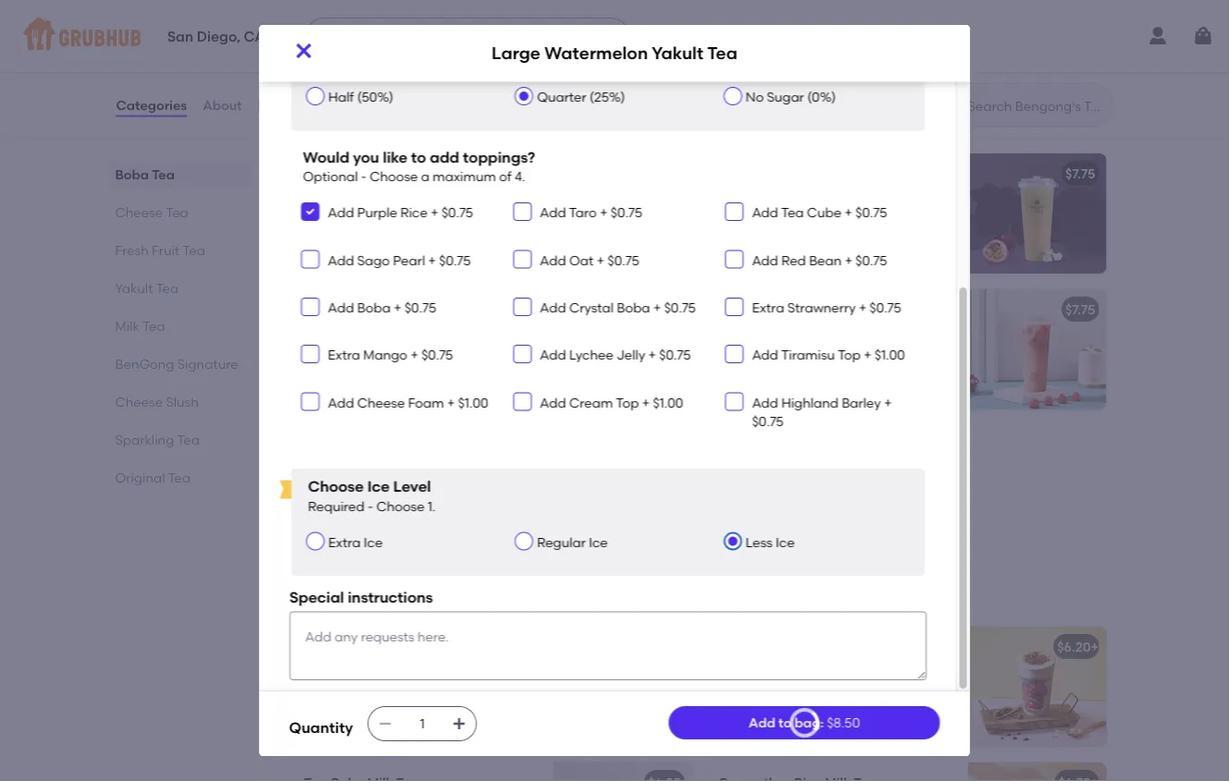 Task type: locate. For each thing, give the bounding box(es) containing it.
boba down 'sago'
[[357, 300, 390, 316]]

0 vertical spatial lychee
[[335, 230, 379, 246]]

drink down optional at the left top of the page
[[332, 192, 363, 208]]

0 vertical spatial golden
[[778, 666, 822, 682]]

pearl
[[393, 253, 425, 268]]

1 horizontal spatial lychee
[[569, 347, 613, 363]]

yakult tea tab
[[115, 278, 245, 298]]

large for large  watermelon yakult tea image
[[304, 166, 341, 182]]

ice
[[367, 478, 389, 496], [363, 535, 382, 550], [588, 535, 607, 550], [775, 535, 794, 550]]

drink left cube
[[746, 192, 778, 208]]

- inside the choose ice level required - choose 1.
[[367, 498, 373, 514]]

yakult, for large  watermelon yakult tea
[[304, 211, 345, 227]]

this for large strawberry yakult tea
[[718, 328, 743, 344]]

about button
[[202, 72, 243, 139]]

milk tea up peach
[[289, 584, 369, 607]]

0 horizontal spatial $1.00
[[458, 395, 488, 411]]

with for jumbo-size fruit tea, comes with freshly cut fruits.
[[481, 0, 507, 7]]

signature
[[177, 356, 238, 372]]

quarter (25%)
[[537, 89, 625, 105]]

add lychee jelly + $0.75
[[540, 347, 691, 363]]

contains inside this drink contains two bottles of yakult, made from real and fresh fruit. lychee jelly is already included.
[[366, 192, 421, 208]]

milk
[[115, 318, 140, 334], [289, 584, 330, 607], [397, 640, 423, 656], [918, 640, 944, 656]]

1 vertical spatial watermelon
[[344, 166, 422, 182]]

bottles right level
[[450, 464, 493, 480]]

cheese up sparkling
[[115, 394, 163, 410]]

add left oat
[[540, 253, 566, 268]]

add left the taro
[[540, 205, 566, 221]]

ca
[[244, 29, 265, 45]]

fruit. for large strawberry yakult tea
[[718, 366, 746, 382]]

add crystal boba + $0.75
[[540, 300, 696, 316]]

1 vertical spatial mango
[[363, 347, 407, 363]]

extra for extra mango
[[327, 347, 360, 363]]

san diego, ca
[[167, 29, 265, 45]]

add for add taro
[[540, 205, 566, 221]]

yakult, down large mango yakult tea
[[304, 347, 345, 363]]

drink for large mango yakult tea
[[332, 328, 363, 344]]

0 horizontal spatial watermelon
[[344, 166, 422, 182]]

lychee left jelly
[[569, 347, 613, 363]]

1 vertical spatial a
[[484, 666, 492, 682]]

0 vertical spatial regular
[[537, 44, 585, 60]]

add cheese foam + $1.00
[[327, 395, 488, 411]]

svg image for add cream top
[[516, 396, 528, 407]]

large left strawberry
[[718, 302, 755, 318]]

ice for regular
[[588, 535, 607, 550]]

$0.75
[[441, 205, 473, 221], [610, 205, 642, 221], [855, 205, 887, 221], [439, 253, 470, 268], [607, 253, 639, 268], [855, 253, 887, 268], [404, 300, 436, 316], [664, 300, 696, 316], [869, 300, 901, 316], [421, 347, 453, 363], [659, 347, 691, 363], [752, 414, 783, 429]]

1 horizontal spatial watermelon
[[545, 43, 648, 63]]

add left cube
[[752, 205, 778, 221]]

bottles up add tiramisu top + $1.00
[[864, 328, 908, 344]]

$0.75 right cube
[[855, 205, 887, 221]]

0 horizontal spatial lychee
[[335, 230, 379, 246]]

Search Bengong's Tea search field
[[966, 97, 1108, 115]]

of
[[499, 169, 511, 184], [496, 192, 509, 208], [911, 192, 923, 208], [496, 328, 509, 344], [911, 328, 923, 344], [496, 464, 509, 480], [743, 704, 755, 719]]

rice
[[400, 205, 427, 221]]

extra mango + $0.75
[[327, 347, 453, 363]]

$0.75 right bean
[[855, 253, 887, 268]]

lychee up 'sago'
[[335, 230, 379, 246]]

0 horizontal spatial tea,
[[408, 0, 433, 7]]

fresh for large strawberry yakult tea
[[890, 347, 921, 363]]

two up add tiramisu top + $1.00
[[838, 328, 861, 344]]

$0.75 down maximum
[[441, 205, 473, 221]]

and for large  watermelon yakult tea
[[448, 211, 473, 227]]

real
[[421, 211, 445, 227], [835, 211, 859, 227], [421, 347, 445, 363], [835, 347, 859, 363], [421, 483, 445, 499]]

from for large mango yakult tea
[[388, 347, 418, 363]]

add down extra mango + $0.75
[[327, 395, 354, 411]]

is
[[409, 230, 419, 246], [834, 230, 843, 246], [419, 366, 429, 382], [834, 366, 843, 382], [419, 502, 429, 518]]

made left level
[[348, 483, 385, 499]]

already inside this drink contains two bottles of yakult, made from real and fresh fruit. lychee jelly is already included.
[[422, 230, 470, 246]]

boba up jelly
[[616, 300, 650, 316]]

drink down strawberry
[[746, 328, 778, 344]]

yakult, inside this drink contains two bottles of yakult, made from real and fresh fruit. lychee jelly is already included.
[[304, 211, 345, 227]]

this up required
[[304, 464, 329, 480]]

this left "add tea cube + $0.75"
[[718, 192, 743, 208]]

made down oolong
[[825, 704, 863, 719]]

yakult,
[[304, 211, 345, 227], [718, 211, 759, 227], [304, 347, 345, 363], [718, 347, 759, 363], [304, 483, 345, 499]]

add for add sago pearl
[[327, 253, 354, 268]]

regular for regular ice
[[537, 535, 585, 550]]

included. left red
[[718, 249, 776, 264]]

yakult tea
[[289, 110, 390, 134], [115, 280, 179, 296]]

search icon image
[[938, 94, 961, 117]]

diego,
[[197, 29, 240, 45]]

made up jelly
[[348, 211, 385, 227]]

add up extra mango + $0.75
[[327, 300, 354, 316]]

large mango yakult tea
[[304, 302, 456, 318]]

choose inside would you like to add toppings? optional - choose a maximum of 4.
[[369, 169, 418, 184]]

contains down add cheese foam + $1.00
[[366, 464, 421, 480]]

cheese
[[866, 704, 911, 719]]

svg image
[[1192, 25, 1214, 47], [318, 29, 333, 43], [293, 40, 315, 62], [729, 206, 740, 218], [729, 254, 740, 265], [304, 349, 315, 360], [304, 396, 315, 407], [516, 396, 528, 407], [452, 717, 467, 732]]

1 vertical spatial milk tea
[[289, 584, 369, 607]]

this down large mango yakult tea
[[304, 328, 329, 344]]

fresh inside this drink contains two bottles of yakult, made from real and fresh fruit. lychee jelly is already included.
[[476, 211, 507, 227]]

this down optional at the left top of the page
[[304, 192, 329, 208]]

$1.00 right 'foam'
[[458, 395, 488, 411]]

this for large mango yakult tea
[[304, 328, 329, 344]]

0 vertical spatial a
[[421, 169, 429, 184]]

yakult tea down half
[[289, 110, 390, 134]]

golden
[[778, 666, 822, 682], [825, 685, 869, 701]]

1 horizontal spatial $1.00
[[653, 395, 683, 411]]

0 vertical spatial choose
[[369, 169, 418, 184]]

contains up extra mango + $0.75
[[366, 328, 421, 344]]

real up bean
[[835, 211, 859, 227]]

yakult
[[652, 43, 704, 63], [289, 110, 350, 134], [425, 166, 464, 182], [115, 280, 153, 296], [391, 302, 430, 318], [831, 302, 871, 318]]

crystal down tiramisu
[[749, 366, 794, 382]]

yakult down half
[[289, 110, 350, 134]]

svg image for add tiramisu top + $1.00
[[729, 349, 740, 360]]

(100%)
[[588, 44, 630, 60]]

is for large  watermelon yakult tea
[[409, 230, 419, 246]]

real right tiramisu
[[835, 347, 859, 363]]

cheese
[[115, 204, 163, 220], [115, 394, 163, 410], [357, 395, 404, 411], [867, 640, 915, 656]]

add for add tiramisu top
[[752, 347, 778, 363]]

extra left strawnerry at the right of the page
[[752, 300, 784, 316]]

large oolong super fruit cup image
[[554, 0, 692, 72]]

ice for extra
[[363, 535, 382, 550]]

choose down level
[[376, 498, 424, 514]]

$1.00 for add cream top + $1.00
[[653, 395, 683, 411]]

milk tea up bengong
[[115, 318, 165, 334]]

fresh for large mango yakult tea
[[476, 347, 507, 363]]

from left the 1.
[[388, 483, 418, 499]]

crystal up red
[[749, 230, 794, 246]]

with up top
[[718, 685, 745, 701]]

$0.75 right strawnerry at the right of the page
[[869, 300, 901, 316]]

ice inside the choose ice level required - choose 1.
[[367, 478, 389, 496]]

1 vertical spatial -
[[367, 498, 373, 514]]

from inside this drink contains two bottles of yakult, made from real and fresh fruit. lychee jelly is already included.
[[388, 211, 418, 227]]

1 vertical spatial tea,
[[900, 666, 924, 682]]

mango down large mango yakult tea
[[363, 347, 407, 363]]

4.
[[514, 169, 525, 184]]

+
[[430, 205, 438, 221], [599, 205, 607, 221], [844, 205, 852, 221], [428, 253, 436, 268], [596, 253, 604, 268], [844, 253, 852, 268], [393, 300, 401, 316], [653, 300, 661, 316], [858, 300, 866, 316], [410, 347, 418, 363], [648, 347, 656, 363], [864, 347, 871, 363], [447, 395, 454, 411], [642, 395, 649, 411], [884, 395, 891, 411], [1091, 640, 1099, 656]]

cheese tea
[[115, 204, 188, 220]]

add
[[429, 148, 459, 166]]

large  watermelon yakult tea down the like
[[304, 166, 490, 182]]

(50%)
[[357, 89, 393, 105]]

0 horizontal spatial top
[[616, 395, 639, 411]]

real up pearl
[[421, 211, 445, 227]]

made inside this drink contains two bottles of yakult, made from real and fresh fruit. crystal boba is already included.
[[348, 483, 385, 499]]

add for add lychee jelly
[[540, 347, 566, 363]]

extra down large mango yakult tea
[[327, 347, 360, 363]]

and inside button
[[448, 483, 473, 499]]

svg image for add sago pearl + $0.75
[[304, 254, 315, 265]]

add left 'sago'
[[327, 253, 354, 268]]

included. inside this drink contains two bottles of yakult, made from real and fresh fruit. crystal boba is already included.
[[304, 521, 362, 536]]

barley
[[423, 666, 463, 682]]

bengong signature tab
[[115, 354, 245, 374]]

contains
[[366, 192, 421, 208], [781, 192, 835, 208], [366, 328, 421, 344], [781, 328, 835, 344], [366, 464, 421, 480]]

add left tiramisu
[[752, 347, 778, 363]]

cheese down boba tea
[[115, 204, 163, 220]]

this down large strawberry yakult tea
[[718, 328, 743, 344]]

extra
[[752, 300, 784, 316], [327, 347, 360, 363], [328, 535, 360, 550]]

$7.75
[[1066, 166, 1096, 182], [651, 302, 681, 318], [1066, 302, 1096, 318]]

yakult up extra mango + $0.75
[[391, 302, 430, 318]]

1 vertical spatial regular
[[537, 535, 585, 550]]

two for large strawberry yakult tea
[[838, 328, 861, 344]]

(0%)
[[807, 89, 836, 105]]

1 vertical spatial top
[[616, 395, 639, 411]]

yakult, inside this drink contains two bottles of yakult, made from real and fresh fruit. crystal boba is already included.
[[304, 483, 345, 499]]

0 vertical spatial watermelon
[[545, 43, 648, 63]]

extra down required
[[328, 535, 360, 550]]

already for large mango yakult tea
[[432, 366, 480, 382]]

0 horizontal spatial milk tea
[[115, 318, 165, 334]]

0 vertical spatial extra
[[752, 300, 784, 316]]

contains inside button
[[366, 464, 421, 480]]

tea, inside jumbo-size fruit tea, comes with freshly cut fruits.
[[408, 0, 433, 7]]

boba inside this drink contains two bottles of yakult, made from real and fresh fruit. crystal boba is already included.
[[383, 502, 416, 518]]

drink
[[332, 192, 363, 208], [746, 192, 778, 208], [332, 328, 363, 344], [746, 328, 778, 344], [332, 464, 363, 480]]

boba up cheese tea
[[115, 166, 149, 182]]

$0.75 inside add highland barley + $0.75
[[752, 414, 783, 429]]

contains up add red bean + $0.75
[[781, 192, 835, 208]]

$0.75 down highland
[[752, 414, 783, 429]]

0 vertical spatial milk tea
[[115, 318, 165, 334]]

osmanthus rice milk tea image
[[968, 763, 1107, 782]]

2 horizontal spatial boba
[[616, 300, 650, 316]]

milk tea tab
[[115, 316, 245, 336]]

sparkling tea
[[115, 432, 200, 448]]

yakult tea down the fresh fruit tea
[[115, 280, 179, 296]]

add up "add cream top + $1.00"
[[540, 347, 566, 363]]

regular for regular (100%)
[[537, 44, 585, 60]]

0 horizontal spatial large  watermelon yakult tea
[[304, 166, 490, 182]]

made
[[348, 211, 385, 227], [762, 211, 800, 227], [348, 347, 385, 363], [762, 347, 800, 363], [348, 483, 385, 499], [825, 704, 863, 719]]

included. down extra mango + $0.75
[[304, 385, 362, 400]]

mango for yakult
[[344, 302, 388, 318]]

from down large strawberry yakult tea
[[803, 347, 832, 363]]

0 vertical spatial tea,
[[408, 0, 433, 7]]

of inside this drink contains two bottles of yakult, made from real and fresh fruit. lychee jelly is already included.
[[496, 192, 509, 208]]

real inside this drink contains two bottles of yakult, made from real and fresh fruit. lychee jelly is already included.
[[421, 211, 445, 227]]

0 horizontal spatial boba
[[115, 166, 149, 182]]

toppings?
[[463, 148, 535, 166]]

svg image for add cheese foam
[[304, 396, 315, 407]]

cheese inside tab
[[115, 204, 163, 220]]

from for large strawberry yakult tea
[[803, 347, 832, 363]]

milk up bengong
[[115, 318, 140, 334]]

contains up jelly
[[366, 192, 421, 208]]

jumbo-
[[304, 0, 354, 7]]

Input item quantity number field
[[402, 708, 443, 741]]

choose
[[369, 169, 418, 184], [308, 478, 363, 496], [376, 498, 424, 514]]

bottles for large mango yakult tea
[[450, 328, 493, 344]]

crystal down add oat + $0.75 at the top of page
[[569, 300, 613, 316]]

drink inside this drink contains two bottles of yakult, made from real and fresh fruit. lychee jelly is already included.
[[332, 192, 363, 208]]

this inside this drink contains two bottles of yakult, made from real and fresh fruit. lychee jelly is already included.
[[304, 192, 329, 208]]

large  watermelon yakult tea
[[492, 43, 738, 63], [304, 166, 490, 182]]

svg image for add tea cube
[[729, 206, 740, 218]]

1 horizontal spatial milk tea
[[289, 584, 369, 607]]

add down add oat + $0.75 at the top of page
[[540, 300, 566, 316]]

fresh
[[476, 211, 507, 227], [890, 211, 921, 227], [476, 347, 507, 363], [890, 347, 921, 363], [476, 483, 507, 499]]

fruit. inside this drink contains two bottles of yakult, made from real and fresh fruit. crystal boba is already included.
[[304, 502, 332, 518]]

1 horizontal spatial tea,
[[900, 666, 924, 682]]

yakult down fresh
[[115, 280, 153, 296]]

0 vertical spatial with
[[481, 0, 507, 7]]

and right the 1.
[[448, 483, 473, 499]]

this drink contains two bottles of yakult, made from real and fresh fruit. crystal boba is already included.
[[718, 192, 923, 264], [304, 328, 509, 400], [718, 328, 923, 400], [304, 464, 509, 536]]

cube
[[807, 205, 841, 221]]

is inside this drink contains two bottles of yakult, made from real and fresh fruit. lychee jelly is already included.
[[409, 230, 419, 246]]

1 horizontal spatial golden
[[825, 685, 869, 701]]

cheese slush tab
[[115, 392, 245, 412]]

svg image for add taro + $0.75
[[516, 206, 528, 218]]

large
[[492, 43, 540, 63], [304, 166, 341, 182], [304, 302, 341, 318], [718, 302, 755, 318]]

categories button
[[115, 72, 188, 139]]

add inside add highland barley + $0.75
[[752, 395, 778, 411]]

boba down extra mango + $0.75
[[383, 366, 416, 382]]

watermelon
[[545, 43, 648, 63], [344, 166, 422, 182]]

is down add tiramisu top + $1.00
[[834, 366, 843, 382]]

choose up required
[[308, 478, 363, 496]]

crystal
[[749, 230, 794, 246], [569, 300, 613, 316], [335, 366, 380, 382], [749, 366, 794, 382], [335, 502, 380, 518]]

regular ice
[[537, 535, 607, 550]]

choose ice level required - choose 1.
[[308, 478, 435, 514]]

1 horizontal spatial top
[[837, 347, 860, 363]]

milk tea
[[115, 318, 165, 334], [289, 584, 369, 607]]

fruit. for large  watermelon yakult tea
[[304, 230, 332, 246]]

and for large strawberry yakult tea
[[862, 347, 887, 363]]

svg image for add purple rice + $0.75
[[304, 206, 315, 218]]

and up barley
[[862, 347, 887, 363]]

$7.75 for this drink contains two bottles of yakult, made from real and fresh fruit. crystal boba is already included.
[[1066, 302, 1096, 318]]

large down would
[[304, 166, 341, 182]]

tea inside tab
[[142, 318, 165, 334]]

large strawberry yakult tea image
[[968, 290, 1107, 410]]

burnt
[[771, 640, 805, 656]]

regular (100%)
[[537, 44, 630, 60]]

cheese up milk
[[867, 640, 915, 656]]

watermelon down the like
[[344, 166, 422, 182]]

add for add cream top
[[540, 395, 566, 411]]

0 horizontal spatial yakult tea
[[115, 280, 179, 296]]

cream
[[569, 395, 613, 411]]

0 vertical spatial mango
[[344, 302, 388, 318]]

contains up tiramisu
[[781, 328, 835, 344]]

0 horizontal spatial with
[[481, 0, 507, 7]]

this inside this drink contains two bottles of yakult, made from real and fresh fruit. crystal boba is already included.
[[304, 464, 329, 480]]

1 vertical spatial extra
[[327, 347, 360, 363]]

0 vertical spatial top
[[837, 347, 860, 363]]

large  watermelon yakult tea image
[[554, 154, 692, 274]]

1 vertical spatial large  watermelon yakult tea
[[304, 166, 490, 182]]

add
[[327, 205, 354, 221], [540, 205, 566, 221], [752, 205, 778, 221], [327, 253, 354, 268], [540, 253, 566, 268], [752, 253, 778, 268], [327, 300, 354, 316], [540, 300, 566, 316], [540, 347, 566, 363], [752, 347, 778, 363], [327, 395, 354, 411], [540, 395, 566, 411], [752, 395, 778, 411]]

1 horizontal spatial large  watermelon yakult tea
[[492, 43, 738, 63]]

two up extra mango + $0.75
[[424, 328, 447, 344]]

add sago pearl + $0.75
[[327, 253, 470, 268]]

and inside this drink contains two bottles of yakult, made from real and fresh fruit. lychee jelly is already included.
[[448, 211, 473, 227]]

2 horizontal spatial $1.00
[[874, 347, 905, 363]]

large mango yakult tea image
[[554, 290, 692, 410]]

drink for large strawberry yakult tea
[[746, 328, 778, 344]]

free
[[495, 666, 520, 682]]

a right as
[[484, 666, 492, 682]]

add left red
[[752, 253, 778, 268]]

1 horizontal spatial with
[[718, 685, 745, 701]]

drink up required
[[332, 464, 363, 480]]

included. inside this drink contains two bottles of yakult, made from real and fresh fruit. lychee jelly is already included.
[[473, 230, 530, 246]]

special
[[289, 589, 344, 607]]

svg image for large  watermelon yakult tea
[[293, 40, 315, 62]]

fruit. inside this drink contains two bottles of yakult, made from real and fresh fruit. lychee jelly is already included.
[[304, 230, 332, 246]]

two down maximum
[[424, 192, 447, 208]]

large  watermelon yakult tea up '(25%)'
[[492, 43, 738, 63]]

mango
[[344, 302, 388, 318], [363, 347, 407, 363]]

- down you
[[361, 169, 366, 184]]

0 vertical spatial yakult tea
[[289, 110, 390, 134]]

1 vertical spatial yakult tea
[[115, 280, 179, 296]]

regular for regular burnt caramel cheese milk tea
[[718, 640, 768, 656]]

svg image
[[269, 32, 280, 43], [304, 206, 315, 218], [516, 206, 528, 218], [304, 254, 315, 265], [516, 254, 528, 265], [304, 301, 315, 312], [516, 301, 528, 312], [729, 301, 740, 312], [516, 349, 528, 360], [729, 349, 740, 360], [729, 396, 740, 407], [378, 717, 393, 732]]

2 vertical spatial regular
[[718, 640, 768, 656]]

from inside button
[[388, 483, 418, 499]]

boba inside tab
[[115, 166, 149, 182]]

0 vertical spatial -
[[361, 169, 366, 184]]

add for add red bean
[[752, 253, 778, 268]]

regular burnt caramel cheese milk tea image
[[968, 627, 1107, 748]]

1 horizontal spatial -
[[367, 498, 373, 514]]

real inside this drink contains two bottles of yakult, made from real and fresh fruit. crystal boba is already included.
[[421, 483, 445, 499]]

tea inside tab
[[156, 280, 179, 296]]

top for add cream top
[[616, 395, 639, 411]]

fruit. for large mango yakult tea
[[304, 366, 332, 382]]

original
[[115, 470, 165, 486]]

boba up add red bean + $0.75
[[797, 230, 831, 246]]

as
[[466, 666, 481, 682]]

0 horizontal spatial a
[[421, 169, 429, 184]]

add for add boba
[[327, 300, 354, 316]]

with
[[481, 0, 507, 7], [718, 685, 745, 701]]

add for add purple rice
[[327, 205, 354, 221]]

from up jelly
[[388, 211, 418, 227]]

tea
[[707, 43, 738, 63], [354, 110, 390, 134], [467, 166, 490, 182], [152, 166, 175, 182], [166, 204, 188, 220], [781, 205, 804, 221], [182, 242, 205, 258], [156, 280, 179, 296], [433, 302, 456, 318], [873, 302, 896, 318], [142, 318, 165, 334], [177, 432, 200, 448], [168, 470, 191, 486], [334, 584, 369, 607], [426, 640, 449, 656], [947, 640, 970, 656]]

crystal up the extra ice
[[335, 502, 380, 518]]

two inside this drink contains two bottles of yakult, made from real and fresh fruit. lychee jelly is already included.
[[424, 192, 447, 208]]

sparkling tea tab
[[115, 430, 245, 450]]

with inside jumbo-size fruit tea, comes with freshly cut fruits.
[[481, 0, 507, 7]]

1 vertical spatial with
[[718, 685, 745, 701]]

large for large mango yakult tea 'image'
[[304, 302, 341, 318]]

fresh inside this drink contains two bottles of yakult, made from real and fresh fruit. crystal boba is already included.
[[476, 483, 507, 499]]

already inside this drink contains two bottles of yakult, made from real and fresh fruit. crystal boba is already included.
[[432, 502, 480, 518]]

1 horizontal spatial a
[[484, 666, 492, 682]]

included. down required
[[304, 521, 362, 536]]

yakult inside tab
[[115, 280, 153, 296]]

with inside premium golden oolong milk tea, with crispy burnt golden sugar on top of our house-made cheese foam.
[[718, 685, 745, 701]]

0 horizontal spatial -
[[361, 169, 366, 184]]

is up 'foam'
[[419, 366, 429, 382]]

half (50%)
[[328, 89, 393, 105]]

real down 'foam'
[[421, 483, 445, 499]]

bottles inside this drink contains two bottles of yakult, made from real and fresh fruit. lychee jelly is already included.
[[450, 192, 493, 208]]

add tea cube + $0.75
[[752, 205, 887, 221]]

less ice
[[745, 535, 794, 550]]

2 vertical spatial extra
[[328, 535, 360, 550]]

our
[[758, 704, 779, 719]]



Task type: vqa. For each thing, say whether or not it's contained in the screenshot.
made inside This drink contains two bottles of yakult, made from real and fresh fruit. Crystal boba is already included.
yes



Task type: describe. For each thing, give the bounding box(es) containing it.
bengong
[[115, 356, 174, 372]]

would you like to add toppings? optional - choose a maximum of 4.
[[302, 148, 535, 184]]

maximum
[[432, 169, 496, 184]]

sago
[[357, 253, 389, 268]]

premium
[[718, 666, 775, 682]]

milk tea inside tab
[[115, 318, 165, 334]]

$6.20
[[1057, 640, 1091, 656]]

$1.00 for add cheese foam + $1.00
[[458, 395, 488, 411]]

2 vertical spatial choose
[[376, 498, 424, 514]]

svg image for add crystal boba + $0.75
[[516, 301, 528, 312]]

special instructions
[[289, 589, 433, 607]]

would
[[302, 148, 349, 166]]

Special instructions text field
[[289, 612, 926, 681]]

two for large mango yakult tea
[[424, 328, 447, 344]]

top
[[718, 704, 740, 719]]

crystal inside this drink contains two bottles of yakult, made from real and fresh fruit. crystal boba is already included.
[[335, 502, 380, 518]]

jelly
[[382, 230, 406, 246]]

strawnerry
[[787, 300, 855, 316]]

you
[[353, 148, 379, 166]]

reviews button
[[257, 72, 310, 139]]

svg image for add highland barley + $0.75
[[729, 396, 740, 407]]

purple
[[357, 205, 397, 221]]

$7.75 for this drink contains two bottles of yakult, made from real and fresh fruit. lychee jelly is already included.
[[1066, 166, 1096, 182]]

comes
[[436, 0, 478, 7]]

contains for large mango yakult tea
[[366, 328, 421, 344]]

house-
[[782, 704, 825, 719]]

taro
[[569, 205, 596, 221]]

add for add oat
[[540, 253, 566, 268]]

level
[[393, 478, 431, 496]]

cut
[[348, 10, 368, 25]]

lychee inside this drink contains two bottles of yakult, made from real and fresh fruit. lychee jelly is already included.
[[335, 230, 379, 246]]

fresh
[[115, 242, 149, 258]]

fresh for large  watermelon yakult tea
[[476, 211, 507, 227]]

boba down tiramisu
[[797, 366, 831, 382]]

yakult up add tiramisu top + $1.00
[[831, 302, 871, 318]]

required
[[308, 498, 364, 514]]

extra for extra strawnerry
[[752, 300, 784, 316]]

add taro + $0.75
[[540, 205, 642, 221]]

$0.75 right pearl
[[439, 253, 470, 268]]

large peach yakult tea image
[[554, 426, 692, 546]]

sugar
[[767, 89, 804, 105]]

bottles for large strawberry yakult tea
[[864, 328, 908, 344]]

made up red
[[762, 211, 800, 227]]

add for add cheese foam
[[327, 395, 354, 411]]

$0.75 right jelly
[[659, 347, 691, 363]]

is for large strawberry yakult tea
[[834, 366, 843, 382]]

is for large mango yakult tea
[[419, 366, 429, 382]]

large passion fruit yakult tea image
[[968, 154, 1107, 274]]

main navigation navigation
[[0, 0, 1229, 72]]

cheese inside tab
[[115, 394, 163, 410]]

top for add tiramisu top
[[837, 347, 860, 363]]

already for large  watermelon yakult tea
[[422, 230, 470, 246]]

contains for large  watermelon yakult tea
[[366, 192, 421, 208]]

like
[[382, 148, 407, 166]]

red
[[781, 253, 806, 268]]

reviews
[[258, 97, 309, 113]]

tiramisu
[[781, 347, 835, 363]]

milk up highland
[[397, 640, 423, 656]]

of inside would you like to add toppings? optional - choose a maximum of 4.
[[499, 169, 511, 184]]

slush
[[166, 394, 199, 410]]

cheese left 'foam'
[[357, 395, 404, 411]]

oat
[[569, 253, 593, 268]]

mango for +
[[363, 347, 407, 363]]

svg image for extra strawnerry + $0.75
[[729, 301, 740, 312]]

add for add tea cube
[[752, 205, 778, 221]]

boba tea
[[115, 166, 175, 182]]

size
[[354, 0, 377, 7]]

a inside including highland barley as a free topping!
[[484, 666, 492, 682]]

fresh fruit tea tab
[[115, 240, 245, 260]]

cheese tea tab
[[115, 203, 245, 222]]

san
[[167, 29, 193, 45]]

large up quarter
[[492, 43, 540, 63]]

peach
[[304, 640, 344, 656]]

sugar
[[872, 685, 907, 701]]

a inside would you like to add toppings? optional - choose a maximum of 4.
[[421, 169, 429, 184]]

foam
[[408, 395, 444, 411]]

already for large strawberry yakult tea
[[846, 366, 894, 382]]

$0.75 up add lychee jelly + $0.75
[[664, 300, 696, 316]]

real for large strawberry yakult tea
[[835, 347, 859, 363]]

this drink contains two bottles of yakult, made from real and fresh fruit. crystal boba is already included. inside button
[[304, 464, 509, 536]]

crystal down extra mango + $0.75
[[335, 366, 380, 382]]

foam.
[[718, 722, 755, 738]]

1 vertical spatial golden
[[825, 685, 869, 701]]

drink for large  watermelon yakult tea
[[332, 192, 363, 208]]

original tea tab
[[115, 468, 245, 487]]

extra strawnerry + $0.75
[[752, 300, 901, 316]]

regular burnt caramel cheese milk tea
[[718, 640, 970, 656]]

1 horizontal spatial boba
[[357, 300, 390, 316]]

made down strawberry
[[762, 347, 800, 363]]

$1.00 for add tiramisu top + $1.00
[[874, 347, 905, 363]]

included. for large strawberry yakult tea
[[718, 385, 776, 400]]

less
[[745, 535, 772, 550]]

extra ice
[[328, 535, 382, 550]]

0 horizontal spatial golden
[[778, 666, 822, 682]]

milk up peach
[[289, 584, 330, 607]]

fruit
[[380, 0, 405, 7]]

large for large strawberry yakult tea image
[[718, 302, 755, 318]]

crispy
[[748, 685, 785, 701]]

included. for large mango yakult tea
[[304, 385, 362, 400]]

1 vertical spatial choose
[[308, 478, 363, 496]]

jumbo-size fruit tea, comes with freshly cut fruits.
[[304, 0, 507, 25]]

tea cube milk tea image
[[554, 763, 692, 782]]

two for large  watermelon yakult tea
[[424, 192, 447, 208]]

$0.75 up 'foam'
[[421, 347, 453, 363]]

milk
[[871, 666, 897, 682]]

add boba + $0.75
[[327, 300, 436, 316]]

no
[[745, 89, 763, 105]]

caramel
[[809, 640, 864, 656]]

add oat + $0.75
[[540, 253, 639, 268]]

bottles for large  watermelon yakult tea
[[450, 192, 493, 208]]

+ inside add highland barley + $0.75
[[884, 395, 891, 411]]

sparkling
[[115, 432, 174, 448]]

made inside this drink contains two bottles of yakult, made from real and fresh fruit. lychee jelly is already included.
[[348, 211, 385, 227]]

$0.75 right the taro
[[610, 205, 642, 221]]

peach oolong milk tea image
[[554, 627, 692, 748]]

is up bean
[[834, 230, 843, 246]]

with for premium golden oolong milk tea, with crispy burnt golden sugar on top of our house-made cheese foam.
[[718, 685, 745, 701]]

included. for large  watermelon yakult tea
[[473, 230, 530, 246]]

svg image for extra mango
[[304, 349, 315, 360]]

no sugar (0%)
[[745, 89, 836, 105]]

and for large mango yakult tea
[[448, 347, 473, 363]]

optional
[[302, 169, 357, 184]]

this for large  watermelon yakult tea
[[304, 192, 329, 208]]

two up bean
[[838, 192, 861, 208]]

ice for less
[[775, 535, 794, 550]]

highland
[[365, 666, 420, 682]]

premium golden oolong milk tea, with crispy burnt golden sugar on top of our house-made cheese foam.
[[718, 666, 926, 738]]

tea, inside premium golden oolong milk tea, with crispy burnt golden sugar on top of our house-made cheese foam.
[[900, 666, 924, 682]]

made down large mango yakult tea
[[348, 347, 385, 363]]

- inside would you like to add toppings? optional - choose a maximum of 4.
[[361, 169, 366, 184]]

large strawberry yakult tea
[[718, 302, 896, 318]]

half
[[328, 89, 354, 105]]

burnt
[[788, 685, 822, 701]]

add highland barley + $0.75
[[752, 395, 891, 429]]

including highland barley as a free topping!
[[304, 666, 520, 701]]

boba tea tab
[[115, 165, 245, 184]]

real for large  watermelon yakult tea
[[421, 211, 445, 227]]

drink inside button
[[332, 464, 363, 480]]

0 vertical spatial large  watermelon yakult tea
[[492, 43, 738, 63]]

including
[[304, 666, 362, 682]]

this drink contains two bottles of yakult, made from real and fresh fruit. crystal boba is already included. button
[[293, 426, 692, 546]]

add cream top + $1.00
[[540, 395, 683, 411]]

yakult, left cube
[[718, 211, 759, 227]]

made inside premium golden oolong milk tea, with crispy burnt golden sugar on top of our house-made cheese foam.
[[825, 704, 863, 719]]

milk up the on
[[918, 640, 944, 656]]

svg image for add oat + $0.75
[[516, 254, 528, 265]]

bottles inside this drink contains two bottles of yakult, made from real and fresh fruit. crystal boba is already included.
[[450, 464, 493, 480]]

instructions
[[347, 589, 433, 607]]

svg image for add boba + $0.75
[[304, 301, 315, 312]]

is inside this drink contains two bottles of yakult, made from real and fresh fruit. crystal boba is already included.
[[419, 502, 429, 518]]

$0.75 right oat
[[607, 253, 639, 268]]

yakult tea inside tab
[[115, 280, 179, 296]]

about
[[203, 97, 242, 113]]

svg image for add lychee jelly + $0.75
[[516, 349, 528, 360]]

bottles right cube
[[864, 192, 908, 208]]

of inside this drink contains two bottles of yakult, made from real and fresh fruit. crystal boba is already included.
[[496, 464, 509, 480]]

strawberry
[[758, 302, 829, 318]]

1.
[[427, 498, 435, 514]]

fresh fruit tea
[[115, 242, 205, 258]]

from up add red bean + $0.75
[[803, 211, 832, 227]]

of inside premium golden oolong milk tea, with crispy burnt golden sugar on top of our house-made cheese foam.
[[743, 704, 755, 719]]

two inside this drink contains two bottles of yakult, made from real and fresh fruit. crystal boba is already included.
[[424, 464, 447, 480]]

real for large mango yakult tea
[[421, 347, 445, 363]]

$6.20 +
[[1057, 640, 1099, 656]]

milk inside tab
[[115, 318, 140, 334]]

1 vertical spatial lychee
[[569, 347, 613, 363]]

ice for choose
[[367, 478, 389, 496]]

to
[[411, 148, 426, 166]]

bean
[[809, 253, 841, 268]]

1 horizontal spatial yakult tea
[[289, 110, 390, 134]]

jumbo-size fruit tea, comes with freshly cut fruits. button
[[293, 0, 692, 72]]

contains for large strawberry yakult tea
[[781, 328, 835, 344]]

on
[[910, 685, 926, 701]]

topping!
[[304, 685, 357, 701]]

svg image for add red bean
[[729, 254, 740, 265]]

highland
[[781, 395, 838, 411]]

add purple rice + $0.75
[[327, 205, 473, 221]]

add for add highland barley
[[752, 395, 778, 411]]

yakult right (100%)
[[652, 43, 704, 63]]

svg image inside main navigation navigation
[[269, 32, 280, 43]]

yakult down add on the top of page
[[425, 166, 464, 182]]

(25%)
[[589, 89, 625, 105]]

fruit
[[152, 242, 180, 258]]

add for add crystal boba
[[540, 300, 566, 316]]

from for large  watermelon yakult tea
[[388, 211, 418, 227]]

quantity
[[289, 719, 353, 737]]

oolong
[[347, 640, 394, 656]]

yakult, for large mango yakult tea
[[304, 347, 345, 363]]

yakult, for large strawberry yakult tea
[[718, 347, 759, 363]]

$0.75 down pearl
[[404, 300, 436, 316]]

and right cube
[[862, 211, 887, 227]]



